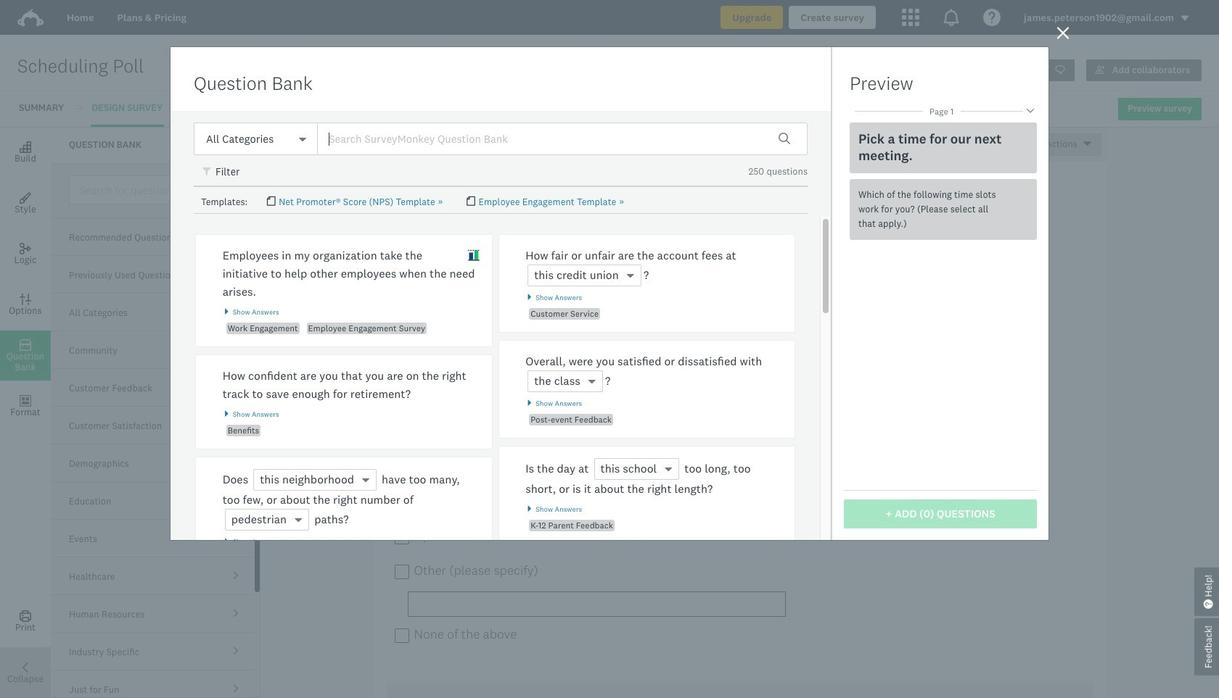 Task type: describe. For each thing, give the bounding box(es) containing it.
0 vertical spatial icon   xjtfe image
[[202, 167, 213, 177]]

Search for questions text field
[[69, 176, 253, 205]]

1 vertical spatial icon   xjtfe image
[[468, 250, 480, 262]]

surveymonkey logo image
[[17, 9, 44, 27]]

Other (please specify) text field
[[408, 592, 786, 618]]



Task type: vqa. For each thing, say whether or not it's contained in the screenshot.
leftmost No issues image
no



Task type: locate. For each thing, give the bounding box(es) containing it.
icon   xjtfe image
[[202, 167, 213, 177], [468, 250, 480, 262]]

1 products icon image from the left
[[902, 9, 920, 26]]

1 horizontal spatial products icon image
[[943, 9, 960, 26]]

0 horizontal spatial icon   xjtfe image
[[202, 167, 213, 177]]

Search SurveyMonkey Question Bank text field
[[317, 123, 808, 155]]

help icon image
[[983, 9, 1001, 26]]

products icon image
[[902, 9, 920, 26], [943, 9, 960, 26]]

1 horizontal spatial icon   xjtfe image
[[468, 250, 480, 262]]

2 products icon image from the left
[[943, 9, 960, 26]]

0 horizontal spatial products icon image
[[902, 9, 920, 26]]



